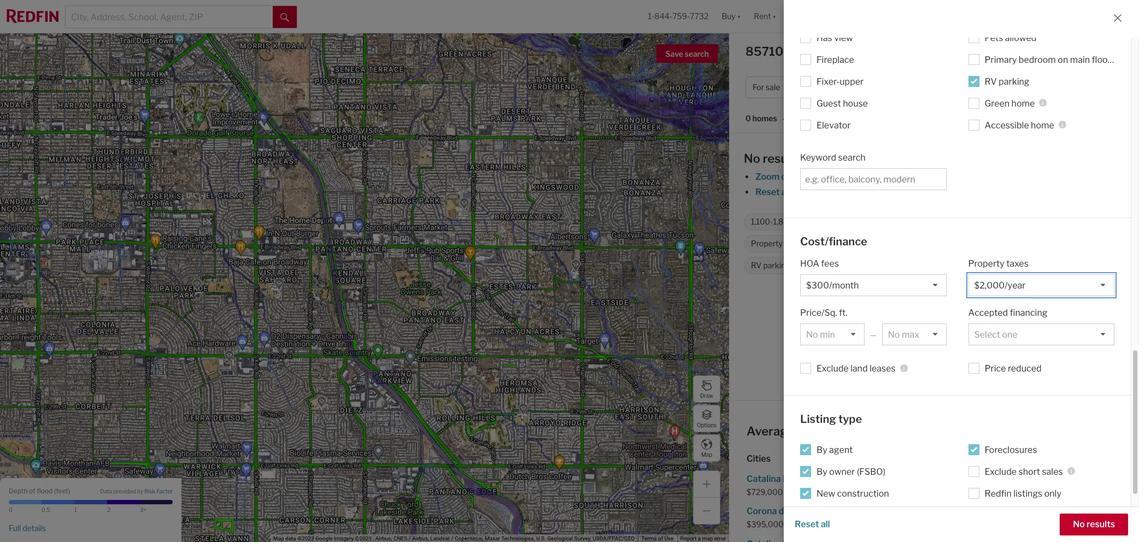 Task type: vqa. For each thing, say whether or not it's contained in the screenshot.
left RV parking
yes



Task type: locate. For each thing, give the bounding box(es) containing it.
list box for accepted financing
[[969, 324, 1115, 346]]

0 horizontal spatial reset
[[756, 187, 780, 197]]

0 horizontal spatial rv
[[752, 261, 762, 270]]

sale inside for sale button
[[766, 83, 781, 92]]

exclude up redfin
[[985, 467, 1017, 477]]

green home
[[985, 98, 1036, 109]]

on
[[1059, 54, 1069, 65]]

0 horizontal spatial search
[[685, 49, 709, 59]]

1 vertical spatial no
[[1074, 520, 1086, 530]]

rv
[[985, 76, 998, 87], [752, 261, 762, 270]]

1 vertical spatial reset
[[795, 520, 820, 530]]

/ right cnes
[[409, 536, 411, 542]]

©2023 right data
[[298, 536, 314, 542]]

parking
[[999, 76, 1030, 87], [764, 261, 791, 270]]

list box
[[801, 275, 947, 296], [969, 275, 1115, 296], [801, 324, 865, 346], [883, 324, 947, 346], [969, 324, 1115, 346]]

type up agent on the right bottom of page
[[839, 413, 863, 426]]

filters left or
[[793, 187, 817, 197]]

1-844-759-7732 link
[[648, 12, 709, 21]]

homes for sale link
[[935, 472, 1116, 487]]

for inside homes for sale $364,263
[[996, 474, 1008, 485]]

1 vertical spatial map
[[273, 536, 284, 542]]

filters right your at the top
[[911, 187, 935, 197]]

reset down zoom
[[756, 187, 780, 197]]

up right tax
[[798, 239, 807, 249]]

0 horizontal spatial az
[[789, 44, 807, 59]]

all down tucson
[[821, 520, 831, 530]]

0 vertical spatial az
[[789, 44, 807, 59]]

0 horizontal spatial type
[[839, 413, 863, 426]]

reset
[[756, 187, 780, 197], [795, 520, 820, 530]]

homes right the more on the top right of the page
[[1013, 187, 1041, 197]]

details
[[23, 524, 46, 533]]

map down options
[[702, 452, 713, 458]]

list box down the price/sq. ft.
[[801, 324, 865, 346]]

insights
[[1090, 48, 1124, 58]]

google
[[316, 536, 333, 542]]

home for green
[[1012, 98, 1036, 109]]

no results inside button
[[1074, 520, 1116, 530]]

sq.
[[796, 217, 806, 227]]

by left the owner
[[817, 467, 828, 477]]

1 horizontal spatial price
[[985, 364, 1007, 374]]

/ right beds
[[956, 83, 958, 92]]

for inside "catalina homes for sale $729,000"
[[813, 474, 825, 485]]

1 horizontal spatial /
[[452, 536, 454, 542]]

1 horizontal spatial ft.
[[840, 308, 848, 318]]

list box for property taxes
[[969, 275, 1115, 296]]

sale right for
[[766, 83, 781, 92]]

1 horizontal spatial search
[[839, 152, 866, 163]]

all down out on the top right of the page
[[782, 187, 791, 197]]

homes right catalina on the right
[[783, 474, 811, 485]]

list box down pima
[[883, 324, 947, 346]]

factor
[[157, 489, 173, 495]]

1 vertical spatial 0
[[9, 507, 13, 514]]

ft. right sq.
[[808, 217, 815, 227]]

1 horizontal spatial property
[[969, 259, 1005, 269]]

rv right the baths
[[985, 76, 998, 87]]

85710, up "for sale"
[[746, 44, 787, 59]]

listings
[[1014, 489, 1043, 499]]

0 vertical spatial of
[[880, 187, 889, 197]]

type right home
[[887, 83, 903, 92]]

search up e.g. office, balcony, modern text field
[[839, 152, 866, 163]]

price reduced
[[985, 364, 1042, 374]]

0 horizontal spatial parking
[[764, 261, 791, 270]]

0 vertical spatial no
[[744, 152, 761, 166]]

0 vertical spatial parking
[[999, 76, 1030, 87]]

for inside corona de tucson homes for sale $395,000
[[853, 507, 865, 517]]

1 horizontal spatial parking
[[999, 76, 1030, 87]]

1 vertical spatial up
[[798, 239, 807, 249]]

1 horizontal spatial no results
[[1074, 520, 1116, 530]]

search right save in the top of the page
[[685, 49, 709, 59]]

home right accessible
[[1032, 120, 1055, 130]]

0 horizontal spatial results
[[763, 152, 803, 166]]

2 ©2023 from the left
[[355, 536, 372, 542]]

sale inside corona de tucson homes for sale $395,000
[[867, 507, 883, 517]]

u.s.
[[537, 536, 546, 542]]

exclude land leases
[[817, 364, 896, 374]]

catalina homes for sale $729,000
[[747, 474, 843, 497]]

0 horizontal spatial exclude
[[817, 364, 849, 374]]

guest
[[817, 98, 842, 109]]

8
[[1065, 83, 1070, 92]]

0 down for sale button
[[746, 114, 751, 123]]

,
[[373, 536, 374, 542]]

price
[[813, 83, 832, 92], [985, 364, 1007, 374]]

price button
[[806, 77, 853, 98]]

1 vertical spatial no results
[[1074, 520, 1116, 530]]

1 horizontal spatial az
[[942, 424, 959, 439]]

az left homes
[[789, 44, 807, 59]]

of left the use
[[659, 536, 664, 542]]

0 horizontal spatial 0
[[9, 507, 13, 514]]

0 horizontal spatial up
[[798, 239, 807, 249]]

1 vertical spatial type
[[839, 413, 863, 426]]

guest house
[[817, 98, 869, 109]]

average
[[747, 424, 795, 439]]

green
[[985, 98, 1010, 109]]

filters right all
[[1038, 83, 1059, 92]]

by left agent on the right bottom of page
[[817, 445, 828, 455]]

error
[[715, 536, 726, 542]]

0 horizontal spatial ©2023
[[298, 536, 314, 542]]

1 vertical spatial •
[[783, 115, 786, 124]]

one
[[863, 187, 879, 197]]

airbus, right ,
[[376, 536, 392, 542]]

to left $300/month
[[971, 217, 979, 227]]

search inside button
[[685, 49, 709, 59]]

0 vertical spatial all
[[782, 187, 791, 197]]

sale up redfin listings only
[[1010, 474, 1026, 485]]

1 vertical spatial property
[[969, 259, 1005, 269]]

save search button
[[657, 44, 719, 63]]

out
[[782, 172, 796, 182]]

provided
[[113, 489, 136, 495]]

search for keyword search
[[839, 152, 866, 163]]

keyword search
[[801, 152, 866, 163]]

copernicus,
[[455, 536, 484, 542]]

exclude short sales
[[985, 467, 1064, 477]]

az up cities heading on the bottom right
[[942, 424, 959, 439]]

cnes
[[394, 536, 408, 542]]

1 horizontal spatial reset
[[795, 520, 820, 530]]

0 vertical spatial property
[[752, 239, 783, 249]]

2 vertical spatial home
[[798, 424, 830, 439]]

map region
[[0, 28, 746, 543]]

report
[[681, 536, 697, 542]]

1 horizontal spatial hoa
[[942, 217, 959, 227]]

0 horizontal spatial airbus,
[[376, 536, 392, 542]]

3 acres-5 acres lot
[[846, 217, 912, 227]]

0 vertical spatial home
[[1012, 98, 1036, 109]]

1 vertical spatial exclude
[[985, 467, 1017, 477]]

1 horizontal spatial map
[[702, 452, 713, 458]]

property tax up to $2,000/year
[[752, 239, 863, 249]]

0 horizontal spatial map
[[273, 536, 284, 542]]

759-
[[673, 12, 690, 21]]

property left taxes
[[969, 259, 1005, 269]]

filters
[[1038, 83, 1059, 92], [793, 187, 817, 197], [911, 187, 935, 197]]

zoom out button
[[755, 172, 796, 182]]

1 horizontal spatial exclude
[[985, 467, 1017, 477]]

85710, up cities heading on the bottom right
[[898, 424, 939, 439]]

by for by agent
[[817, 445, 828, 455]]

85710,
[[746, 44, 787, 59], [898, 424, 939, 439]]

a
[[698, 536, 701, 542]]

reset all
[[795, 520, 831, 530]]

filters inside button
[[1038, 83, 1059, 92]]

©2023 left ,
[[355, 536, 372, 542]]

1 vertical spatial hoa
[[801, 259, 820, 269]]

0 vertical spatial by
[[817, 445, 828, 455]]

1 vertical spatial price
[[985, 364, 1007, 374]]

/
[[956, 83, 958, 92], [409, 536, 411, 542], [452, 536, 454, 542]]

market insights link
[[1058, 36, 1124, 60]]

beds / baths
[[936, 83, 981, 92]]

for down construction at the right of page
[[853, 507, 865, 517]]

0 up 'full'
[[9, 507, 13, 514]]

rv parking up the green home
[[985, 76, 1030, 87]]

sale inside homes for sale $364,263
[[1010, 474, 1026, 485]]

7732
[[690, 12, 709, 21]]

below
[[936, 187, 961, 197]]

1 horizontal spatial all
[[821, 520, 831, 530]]

• left sort
[[783, 115, 786, 124]]

to
[[963, 187, 972, 197], [971, 217, 979, 227], [809, 239, 816, 249]]

homes down "for sale"
[[753, 114, 778, 123]]

0 horizontal spatial 85710,
[[746, 44, 787, 59]]

0 horizontal spatial ft.
[[808, 217, 815, 227]]

$300/month
[[980, 217, 1026, 227]]

1 vertical spatial of
[[29, 487, 35, 495]]

ft. right price/sq.
[[840, 308, 848, 318]]

0 horizontal spatial property
[[752, 239, 783, 249]]

2 horizontal spatial filters
[[1038, 83, 1059, 92]]

land
[[851, 364, 868, 374]]

reset down tucson
[[795, 520, 820, 530]]

rv parking
[[985, 76, 1030, 87], [752, 261, 791, 270]]

0 vertical spatial •
[[1061, 83, 1064, 92]]

type inside button
[[887, 83, 903, 92]]

2 by from the top
[[817, 467, 828, 477]]

0 vertical spatial price
[[813, 83, 832, 92]]

0 for 0 homes • sort : recommended
[[746, 114, 751, 123]]

google image
[[3, 528, 39, 543]]

full details
[[9, 524, 46, 533]]

0 vertical spatial rv
[[985, 76, 998, 87]]

construction
[[838, 489, 890, 499]]

e.g. office, balcony, modern text field
[[806, 174, 942, 185]]

lot
[[903, 217, 912, 227]]

0 vertical spatial to
[[963, 187, 972, 197]]

1 horizontal spatial airbus,
[[413, 536, 429, 542]]

price inside button
[[813, 83, 832, 92]]

1 vertical spatial all
[[821, 520, 831, 530]]

1 horizontal spatial type
[[887, 83, 903, 92]]

rv left remove rv parking icon
[[752, 261, 762, 270]]

0 vertical spatial 85710,
[[746, 44, 787, 59]]

)
[[68, 487, 70, 495]]

parking left remove rv parking icon
[[764, 261, 791, 270]]

1 vertical spatial az
[[942, 424, 959, 439]]

1 horizontal spatial 0
[[746, 114, 751, 123]]

1 vertical spatial to
[[971, 217, 979, 227]]

1 vertical spatial home
[[1032, 120, 1055, 130]]

0 vertical spatial exclude
[[817, 364, 849, 374]]

0 vertical spatial search
[[685, 49, 709, 59]]

0 inside 0 homes • sort : recommended
[[746, 114, 751, 123]]

price/sq. ft.
[[801, 308, 848, 318]]

1 vertical spatial by
[[817, 467, 828, 477]]

• inside button
[[1061, 83, 1064, 92]]

1-844-759-7732
[[648, 12, 709, 21]]

save search
[[666, 49, 709, 59]]

rv parking left remove rv parking icon
[[752, 261, 791, 270]]

or
[[820, 187, 828, 197]]

0 horizontal spatial hoa
[[801, 259, 820, 269]]

1 vertical spatial search
[[839, 152, 866, 163]]

parking up the green home
[[999, 76, 1030, 87]]

list box down financing
[[969, 324, 1115, 346]]

1 horizontal spatial •
[[1061, 83, 1064, 92]]

1 horizontal spatial rv
[[985, 76, 998, 87]]

1 horizontal spatial 85710,
[[898, 424, 939, 439]]

fireplace
[[817, 54, 855, 65]]

0 horizontal spatial no results
[[744, 152, 803, 166]]

0 vertical spatial hoa
[[942, 217, 959, 227]]

price up the 'guest'
[[813, 83, 832, 92]]

hoa
[[942, 217, 959, 227], [801, 259, 820, 269]]

• left 8
[[1061, 83, 1064, 92]]

accessible home
[[985, 120, 1055, 130]]

sale inside "catalina homes for sale $729,000"
[[827, 474, 843, 485]]

0 vertical spatial type
[[887, 83, 903, 92]]

0 horizontal spatial all
[[782, 187, 791, 197]]

1 horizontal spatial results
[[1087, 520, 1116, 530]]

0 horizontal spatial price
[[813, 83, 832, 92]]

price left reduced
[[985, 364, 1007, 374]]

0 vertical spatial up
[[961, 217, 970, 227]]

homes inside zoom out reset all filters or remove one of your filters below to see more homes
[[1013, 187, 1041, 197]]

bedroom
[[1019, 54, 1057, 65]]

homes down new at the right of the page
[[823, 507, 851, 517]]

all
[[1027, 83, 1036, 92]]

financing
[[1011, 308, 1048, 318]]

home up by agent at the right bottom of the page
[[798, 424, 830, 439]]

owner
[[830, 467, 856, 477]]

hoa down below
[[942, 217, 959, 227]]

• inside 0 homes • sort : recommended
[[783, 115, 786, 124]]

search
[[685, 49, 709, 59], [839, 152, 866, 163]]

depth of flood ( feet )
[[9, 487, 70, 495]]

floor
[[1093, 54, 1112, 65]]

for up new at the right of the page
[[813, 474, 825, 485]]

map left data
[[273, 536, 284, 542]]

1 horizontal spatial no
[[1074, 520, 1086, 530]]

0 vertical spatial rv parking
[[985, 76, 1030, 87]]

1 horizontal spatial ©2023
[[355, 536, 372, 542]]

1 horizontal spatial rv parking
[[985, 76, 1030, 87]]

list box up financing
[[969, 275, 1115, 296]]

home for accessible
[[1032, 120, 1055, 130]]

list box down fees
[[801, 275, 947, 296]]

map inside map button
[[702, 452, 713, 458]]

1 horizontal spatial of
[[659, 536, 664, 542]]

to left see
[[963, 187, 972, 197]]

for up redfin
[[996, 474, 1008, 485]]

home down all
[[1012, 98, 1036, 109]]

up down below
[[961, 217, 970, 227]]

1 vertical spatial parking
[[764, 261, 791, 270]]

all filters • 8
[[1027, 83, 1070, 92]]

no inside button
[[1074, 520, 1086, 530]]

• for filters
[[1061, 83, 1064, 92]]

sale down construction at the right of page
[[867, 507, 883, 517]]

homes inside homes for sale $364,263
[[967, 474, 995, 485]]

sale up new at the right of the page
[[827, 474, 843, 485]]

exclude left land
[[817, 364, 849, 374]]

price for price
[[813, 83, 832, 92]]

house
[[844, 98, 869, 109]]

/ right landsat
[[452, 536, 454, 542]]

airbus, left landsat
[[413, 536, 429, 542]]

to inside zoom out reset all filters or remove one of your filters below to see more homes
[[963, 187, 972, 197]]

2 horizontal spatial of
[[880, 187, 889, 197]]

property down '1,100-'
[[752, 239, 783, 249]]

for down view
[[852, 44, 869, 59]]

hoa left fees
[[801, 259, 820, 269]]

3
[[846, 217, 851, 227]]

map for map data ©2023 google  imagery ©2023 , airbus, cnes / airbus, landsat / copernicus, maxar technologies, u.s. geological survey, usda/fpac/geo
[[273, 536, 284, 542]]

of right "one"
[[880, 187, 889, 197]]

homes inside "catalina homes for sale $729,000"
[[783, 474, 811, 485]]

0 horizontal spatial of
[[29, 487, 35, 495]]

0 horizontal spatial •
[[783, 115, 786, 124]]

/ inside button
[[956, 83, 958, 92]]

homes inside 0 homes • sort : recommended
[[753, 114, 778, 123]]

1 vertical spatial rv parking
[[752, 261, 791, 270]]

homes up redfin
[[967, 474, 995, 485]]

1 vertical spatial results
[[1087, 520, 1116, 530]]

exclude for exclude short sales
[[985, 467, 1017, 477]]

:
[[807, 114, 809, 123]]

1 by from the top
[[817, 445, 828, 455]]

submit search image
[[281, 13, 289, 22]]

to up hoa fees
[[809, 239, 816, 249]]

of left flood
[[29, 487, 35, 495]]



Task type: describe. For each thing, give the bounding box(es) containing it.
redfin
[[985, 489, 1012, 499]]

allowed
[[1006, 33, 1037, 43]]

1 horizontal spatial filters
[[911, 187, 935, 197]]

property for property taxes
[[969, 259, 1005, 269]]

prices
[[832, 424, 868, 439]]

only
[[1045, 489, 1062, 499]]

save
[[666, 49, 684, 59]]

recommended button
[[809, 113, 875, 124]]

pets allowed
[[985, 33, 1037, 43]]

survey,
[[575, 536, 592, 542]]

catalina
[[747, 474, 781, 485]]

• for homes
[[783, 115, 786, 124]]

1 airbus, from the left
[[376, 536, 392, 542]]

risk factor link
[[144, 489, 173, 496]]

for down redfin listings only
[[1007, 507, 1018, 517]]

for sale button
[[746, 77, 802, 98]]

cities heading
[[747, 453, 1122, 465]]

$2,000/year
[[818, 239, 863, 249]]

leases
[[870, 364, 896, 374]]

type for home type
[[887, 83, 903, 92]]

all inside button
[[821, 520, 831, 530]]

corona de tucson homes for sale $395,000
[[747, 507, 883, 530]]

recommended
[[810, 114, 866, 123]]

all inside zoom out reset all filters or remove one of your filters below to see more homes
[[782, 187, 791, 197]]

new
[[817, 489, 836, 499]]

2 airbus, from the left
[[413, 536, 429, 542]]

2
[[107, 507, 110, 514]]

$364,263
[[935, 488, 971, 497]]

property for property tax up to $2,000/year
[[752, 239, 783, 249]]

hoa for hoa up to $300/month
[[942, 217, 959, 227]]

beds / baths button
[[929, 77, 1002, 98]]

remove rv parking image
[[796, 263, 803, 269]]

usda/fpac/geo
[[593, 536, 635, 542]]

map data ©2023 google  imagery ©2023 , airbus, cnes / airbus, landsat / copernicus, maxar technologies, u.s. geological survey, usda/fpac/geo
[[273, 536, 635, 542]]

taxes
[[1007, 259, 1029, 269]]

0 vertical spatial results
[[763, 152, 803, 166]]

cost/finance
[[801, 235, 868, 248]]

pima county
[[930, 299, 982, 310]]

home for average
[[798, 424, 830, 439]]

accepted financing
[[969, 308, 1048, 318]]

reset all button
[[795, 514, 831, 536]]

0.5
[[42, 507, 50, 514]]

by for by owner (fsbo)
[[817, 467, 828, 477]]

list box for hoa fees
[[801, 275, 947, 296]]

fixer-
[[817, 76, 840, 87]]

search for save search
[[685, 49, 709, 59]]

risk
[[144, 489, 155, 495]]

1 ©2023 from the left
[[298, 536, 314, 542]]

(fsbo)
[[857, 467, 886, 477]]

results inside button
[[1087, 520, 1116, 530]]

homes for sale $364,263
[[935, 474, 1026, 497]]

exclude for exclude land leases
[[817, 364, 849, 374]]

of inside zoom out reset all filters or remove one of your filters below to see more homes
[[880, 187, 889, 197]]

technologies,
[[502, 536, 535, 542]]

view
[[835, 33, 854, 43]]

0 horizontal spatial filters
[[793, 187, 817, 197]]

full details button
[[9, 524, 46, 534]]

map
[[703, 536, 714, 542]]

geological
[[548, 536, 573, 542]]

map for map
[[702, 452, 713, 458]]

tax
[[785, 239, 796, 249]]

tucson
[[792, 507, 822, 517]]

sale down listings on the bottom right of page
[[1020, 507, 1037, 517]]

85710, az homes for sale
[[746, 44, 896, 59]]

hoa for hoa fees
[[801, 259, 820, 269]]

1 horizontal spatial up
[[961, 217, 970, 227]]

type for listing type
[[839, 413, 863, 426]]

1
[[74, 507, 77, 514]]

3+
[[140, 507, 147, 514]]

main
[[1071, 54, 1091, 65]]

draw
[[701, 392, 714, 399]]

home type button
[[857, 77, 924, 98]]

844-
[[655, 12, 673, 21]]

landsat
[[431, 536, 450, 542]]

85710 link
[[993, 299, 1020, 310]]

market insights
[[1058, 48, 1124, 58]]

homes inside corona de tucson homes for sale $395,000
[[823, 507, 851, 517]]

reduced
[[1009, 364, 1042, 374]]

has
[[817, 33, 833, 43]]

1 vertical spatial 85710,
[[898, 424, 939, 439]]

reset inside zoom out reset all filters or remove one of your filters below to see more homes
[[756, 187, 780, 197]]

no results button
[[1061, 514, 1129, 536]]

0 horizontal spatial rv parking
[[752, 261, 791, 270]]

0 vertical spatial no results
[[744, 152, 803, 166]]

homes down redfin
[[977, 507, 1005, 517]]

terms
[[642, 536, 657, 542]]

data
[[100, 489, 112, 495]]

report a map error link
[[681, 536, 726, 542]]

flood
[[37, 487, 53, 495]]

sahuarita homes for sale
[[935, 507, 1037, 517]]

0 for 0
[[9, 507, 13, 514]]

report a map error
[[681, 536, 726, 542]]

0 horizontal spatial no
[[744, 152, 761, 166]]

agent
[[830, 445, 853, 455]]

1 vertical spatial rv
[[752, 261, 762, 270]]

upper
[[840, 76, 864, 87]]

2 vertical spatial to
[[809, 239, 816, 249]]

de
[[779, 507, 790, 517]]

cities
[[747, 454, 771, 464]]

average home prices near 85710, az
[[747, 424, 959, 439]]

home
[[864, 83, 886, 92]]

of for depth of flood ( feet )
[[29, 487, 35, 495]]

1-
[[648, 12, 655, 21]]

0 horizontal spatial /
[[409, 536, 411, 542]]

zoom out reset all filters or remove one of your filters below to see more homes
[[756, 172, 1041, 197]]

elevator
[[817, 120, 851, 130]]

listing type
[[801, 413, 863, 426]]

pima
[[930, 299, 951, 310]]

listing
[[801, 413, 837, 426]]

1,800
[[774, 217, 795, 227]]

0 homes • sort : recommended
[[746, 114, 866, 124]]

corona
[[747, 507, 777, 517]]

baths
[[960, 83, 981, 92]]

by agent
[[817, 445, 853, 455]]

0 vertical spatial ft.
[[808, 217, 815, 227]]

price for price reduced
[[985, 364, 1007, 374]]

keyword
[[801, 152, 837, 163]]

zoom
[[756, 172, 780, 182]]

(
[[54, 487, 56, 495]]

reset inside button
[[795, 520, 820, 530]]

use
[[665, 536, 674, 542]]

of for terms of use
[[659, 536, 664, 542]]

all filters • 8 button
[[1006, 77, 1078, 98]]

price/sq.
[[801, 308, 838, 318]]

map button
[[694, 435, 721, 462]]



